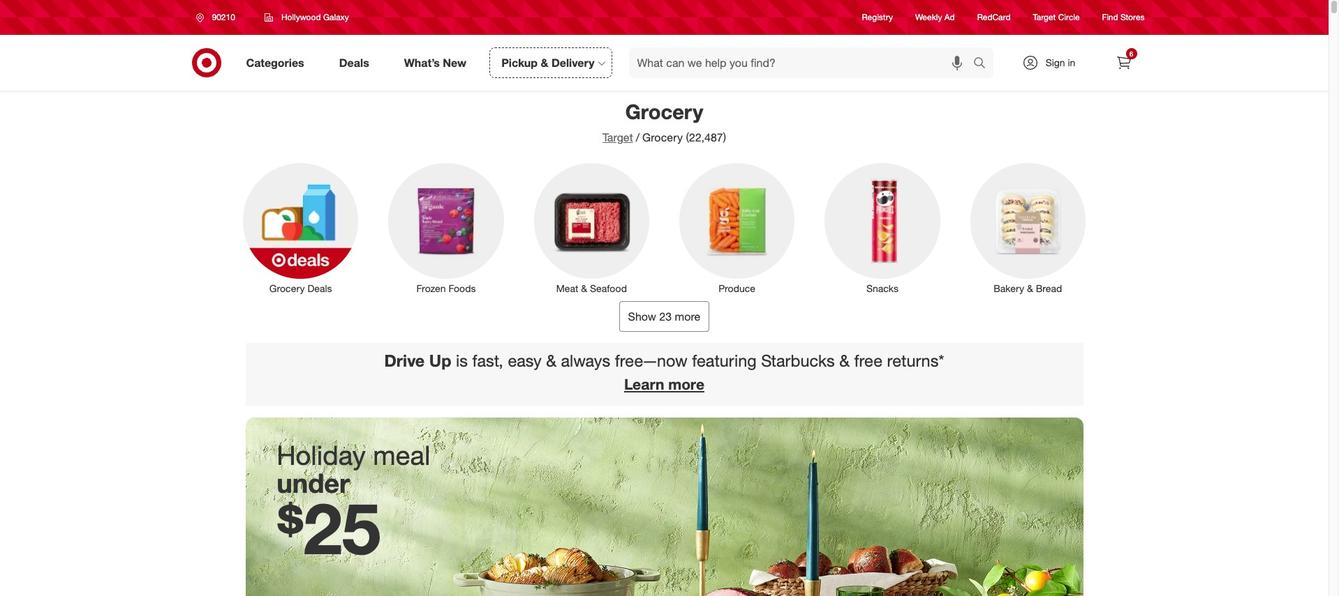 Task type: describe. For each thing, give the bounding box(es) containing it.
90210 button
[[187, 5, 250, 30]]

find stores
[[1102, 12, 1145, 23]]

categories
[[246, 56, 304, 70]]

redcard link
[[977, 11, 1011, 23]]

circle
[[1058, 12, 1080, 23]]

/
[[636, 131, 640, 145]]

deals link
[[327, 47, 387, 78]]

meal
[[373, 440, 430, 472]]

produce
[[719, 282, 755, 294]]

bread
[[1036, 282, 1062, 294]]

what's new
[[404, 56, 466, 70]]

6 link
[[1108, 47, 1139, 78]]

target circle link
[[1033, 11, 1080, 23]]

& for bakery
[[1027, 282, 1033, 294]]

stores
[[1121, 12, 1145, 23]]

bakery & bread link
[[961, 161, 1095, 296]]

& right easy
[[546, 351, 556, 371]]

grocery deals
[[269, 282, 332, 294]]

show 23 more button
[[619, 301, 710, 332]]

find stores link
[[1102, 11, 1145, 23]]

new
[[443, 56, 466, 70]]

target link
[[602, 131, 633, 145]]

weekly ad
[[915, 12, 955, 23]]

weekly
[[915, 12, 942, 23]]

show 23 more
[[628, 310, 701, 324]]

drive up is fast, easy & always free—now featuring starbucks & free returns* learn more
[[384, 351, 944, 394]]

registry link
[[862, 11, 893, 23]]

featuring
[[692, 351, 757, 371]]

easy
[[508, 351, 542, 371]]

registry
[[862, 12, 893, 23]]

pickup & delivery
[[501, 56, 595, 70]]

meat & seafood link
[[524, 161, 659, 296]]

holiday
[[277, 440, 366, 472]]

6
[[1129, 50, 1133, 58]]

returns*
[[887, 351, 944, 371]]

$25
[[277, 486, 381, 572]]

holiday meal under
[[277, 440, 430, 500]]

weekly ad link
[[915, 11, 955, 23]]

always
[[561, 351, 610, 371]]

free
[[854, 351, 883, 371]]

more inside drive up is fast, easy & always free—now featuring starbucks & free returns* learn more
[[668, 375, 704, 394]]

more inside button
[[675, 310, 701, 324]]

snacks link
[[815, 161, 950, 296]]

& left free
[[839, 351, 850, 371]]

meat
[[556, 282, 578, 294]]

redcard
[[977, 12, 1011, 23]]

learn
[[624, 375, 664, 394]]

frozen foods
[[416, 282, 476, 294]]

target inside grocery target / grocery (22,487)
[[602, 131, 633, 145]]

frozen
[[416, 282, 446, 294]]

sign in link
[[1010, 47, 1097, 78]]



Task type: vqa. For each thing, say whether or not it's contained in the screenshot.
Grocery to the top
yes



Task type: locate. For each thing, give the bounding box(es) containing it.
grocery inside grocery deals "link"
[[269, 282, 305, 294]]

is
[[456, 351, 468, 371]]

hollywood
[[281, 12, 321, 22]]

bakery
[[994, 282, 1024, 294]]

search
[[967, 57, 1000, 71]]

produce link
[[670, 161, 804, 296]]

up
[[429, 351, 451, 371]]

target left /
[[602, 131, 633, 145]]

meat & seafood
[[556, 282, 627, 294]]

find
[[1102, 12, 1118, 23]]

what's new link
[[392, 47, 484, 78]]

more right learn
[[668, 375, 704, 394]]

0 vertical spatial grocery
[[625, 99, 703, 124]]

0 vertical spatial deals
[[339, 56, 369, 70]]

target left circle
[[1033, 12, 1056, 23]]

drive
[[384, 351, 425, 371]]

& for meat
[[581, 282, 587, 294]]

delivery
[[551, 56, 595, 70]]

pickup
[[501, 56, 538, 70]]

search button
[[967, 47, 1000, 81]]

frozen foods link
[[379, 161, 513, 296]]

90210
[[212, 12, 235, 22]]

target
[[1033, 12, 1056, 23], [602, 131, 633, 145]]

& for pickup
[[541, 56, 548, 70]]

23
[[659, 310, 672, 324]]

&
[[541, 56, 548, 70], [581, 282, 587, 294], [1027, 282, 1033, 294], [546, 351, 556, 371], [839, 351, 850, 371]]

1 horizontal spatial target
[[1033, 12, 1056, 23]]

0 vertical spatial target
[[1033, 12, 1056, 23]]

& right 'meat'
[[581, 282, 587, 294]]

& right pickup
[[541, 56, 548, 70]]

1 vertical spatial deals
[[307, 282, 332, 294]]

1 vertical spatial more
[[668, 375, 704, 394]]

& left bread
[[1027, 282, 1033, 294]]

snacks
[[866, 282, 899, 294]]

0 vertical spatial more
[[675, 310, 701, 324]]

what's
[[404, 56, 440, 70]]

seafood
[[590, 282, 627, 294]]

deals
[[339, 56, 369, 70], [307, 282, 332, 294]]

2 vertical spatial grocery
[[269, 282, 305, 294]]

grocery for grocery target / grocery (22,487)
[[625, 99, 703, 124]]

pickup & delivery link
[[490, 47, 612, 78]]

more right the 23
[[675, 310, 701, 324]]

sign in
[[1046, 57, 1075, 68]]

under
[[277, 468, 350, 500]]

categories link
[[234, 47, 322, 78]]

ad
[[944, 12, 955, 23]]

grocery target / grocery (22,487)
[[602, 99, 726, 145]]

more
[[675, 310, 701, 324], [668, 375, 704, 394]]

bakery & bread
[[994, 282, 1062, 294]]

0 horizontal spatial deals
[[307, 282, 332, 294]]

deals inside "link"
[[307, 282, 332, 294]]

(22,487)
[[686, 131, 726, 145]]

What can we help you find? suggestions appear below search field
[[629, 47, 976, 78]]

grocery
[[625, 99, 703, 124], [642, 131, 683, 145], [269, 282, 305, 294]]

galaxy
[[323, 12, 349, 22]]

1 vertical spatial grocery
[[642, 131, 683, 145]]

hollywood galaxy
[[281, 12, 349, 22]]

fast,
[[472, 351, 503, 371]]

grocery for grocery deals
[[269, 282, 305, 294]]

1 vertical spatial target
[[602, 131, 633, 145]]

in
[[1068, 57, 1075, 68]]

target circle
[[1033, 12, 1080, 23]]

0 horizontal spatial target
[[602, 131, 633, 145]]

1 horizontal spatial deals
[[339, 56, 369, 70]]

foods
[[449, 282, 476, 294]]

grocery deals link
[[234, 161, 368, 296]]

free—now
[[615, 351, 688, 371]]

show
[[628, 310, 656, 324]]

starbucks
[[761, 351, 835, 371]]

sign
[[1046, 57, 1065, 68]]

hollywood galaxy button
[[255, 5, 358, 30]]



